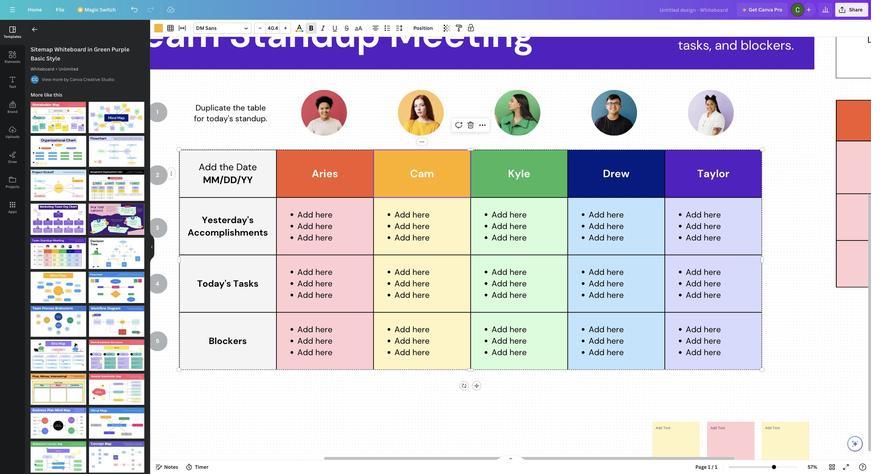 Task type: locate. For each thing, give the bounding box(es) containing it.
canva assistant image
[[851, 440, 860, 448]]

org chart whiteboard in yellow red basic style image
[[31, 136, 86, 167]]

view more by canva creative studio
[[42, 77, 114, 82]]

sitemap
[[31, 46, 53, 53]]

add
[[199, 161, 217, 173], [297, 209, 313, 220], [395, 209, 410, 220], [492, 209, 508, 220], [589, 209, 605, 220], [686, 209, 702, 220], [297, 221, 313, 232], [395, 221, 410, 232], [492, 221, 508, 232], [589, 221, 605, 232], [686, 221, 702, 232], [297, 232, 313, 243], [395, 232, 410, 243], [492, 232, 508, 243], [589, 232, 605, 243], [686, 232, 702, 243], [297, 267, 313, 278], [395, 267, 410, 278], [492, 267, 508, 278], [589, 267, 605, 278], [686, 267, 702, 278], [297, 278, 313, 289], [395, 278, 410, 289], [492, 278, 508, 289], [589, 278, 605, 289], [686, 278, 702, 289], [297, 290, 313, 301], [395, 290, 410, 301], [492, 290, 508, 301], [589, 290, 605, 301], [686, 290, 702, 301], [297, 324, 313, 335], [395, 324, 410, 335], [492, 324, 508, 335], [589, 324, 605, 335], [686, 324, 702, 335], [297, 336, 313, 347], [395, 336, 410, 347], [492, 336, 508, 347], [589, 336, 605, 347], [686, 336, 702, 347], [297, 347, 313, 358], [395, 347, 410, 358], [492, 347, 508, 358], [589, 347, 605, 358], [686, 347, 702, 358]]

magic switch button
[[73, 3, 121, 17]]

hide image
[[150, 231, 154, 264]]

business plan mind map brainstorm whiteboard in blue red modern professional style group
[[31, 404, 86, 439]]

view more by canva creative studio button
[[42, 76, 114, 83]]

work breakdown structure team whiteboard in red purple green trendy stickers style group
[[89, 336, 144, 371]]

stakeholder map team whiteboard in green yellow purple trendy stickers style group
[[31, 98, 86, 133]]

workflow diagram planning whiteboard in purple blue modern professional style image
[[89, 306, 144, 337]]

position button
[[411, 23, 436, 34]]

studio
[[101, 77, 114, 82]]

basic
[[31, 55, 45, 62]]

add here add here add here
[[297, 209, 333, 243], [395, 209, 430, 243], [492, 209, 527, 243], [589, 209, 624, 243], [686, 209, 721, 243], [297, 267, 333, 301], [395, 267, 430, 301], [492, 267, 527, 301], [589, 267, 624, 301], [686, 267, 721, 301], [297, 324, 333, 358], [395, 324, 430, 358], [492, 324, 527, 358], [589, 324, 624, 358], [686, 324, 721, 358]]

team process brainstorm whiteboard in blue green modern professional style image
[[31, 306, 86, 337]]

draw button
[[0, 145, 25, 170]]

plus minus interesting education whiteboard in yellow orange green lined style image
[[31, 374, 86, 405]]

drew
[[603, 167, 630, 181]]

elements
[[5, 59, 20, 64]]

57%
[[808, 464, 818, 471]]

0 horizontal spatial 1
[[708, 464, 711, 471]]

1 horizontal spatial canva
[[759, 6, 774, 13]]

1 left / at the right of page
[[708, 464, 711, 471]]

site map team whiteboard in purple blue green friendly professional style group
[[31, 336, 86, 371]]

0 vertical spatial canva
[[759, 6, 774, 13]]

templates
[[4, 34, 21, 39]]

accomplishments
[[188, 227, 268, 238]]

the
[[233, 102, 245, 113], [219, 161, 234, 173]]

canva creative studio element
[[31, 76, 39, 84]]

remote meetings whiteboard in orange red basic style image
[[31, 238, 86, 269]]

in
[[88, 46, 93, 53]]

aries
[[312, 167, 338, 181]]

unlimited
[[59, 66, 78, 72]]

mm/dd/yy
[[203, 174, 253, 186]]

brand button
[[0, 95, 25, 120]]

by
[[64, 77, 69, 82]]

uploads
[[6, 134, 20, 139]]

0 vertical spatial whiteboard
[[54, 46, 86, 53]]

timer button
[[184, 462, 211, 473]]

classroom time capsule whiteboard in violet pastel pink mint green style image
[[89, 204, 144, 235]]

accomplishments,
[[686, 18, 794, 35]]

1 horizontal spatial whiteboard
[[54, 46, 86, 53]]

templates button
[[0, 20, 25, 45]]

here
[[315, 209, 333, 220], [413, 209, 430, 220], [510, 209, 527, 220], [607, 209, 624, 220], [704, 209, 721, 220], [315, 221, 333, 232], [413, 221, 430, 232], [510, 221, 527, 232], [607, 221, 624, 232], [704, 221, 721, 232], [315, 232, 333, 243], [413, 232, 430, 243], [510, 232, 527, 243], [607, 232, 624, 243], [704, 232, 721, 243], [315, 267, 333, 278], [413, 267, 430, 278], [510, 267, 527, 278], [607, 267, 624, 278], [704, 267, 721, 278], [315, 278, 333, 289], [413, 278, 430, 289], [510, 278, 527, 289], [607, 278, 624, 289], [704, 278, 721, 289], [315, 290, 333, 301], [413, 290, 430, 301], [510, 290, 527, 301], [607, 290, 624, 301], [704, 290, 721, 301], [315, 324, 333, 335], [413, 324, 430, 335], [510, 324, 527, 335], [607, 324, 624, 335], [704, 324, 721, 335], [315, 336, 333, 347], [413, 336, 430, 347], [510, 336, 527, 347], [607, 336, 624, 347], [704, 336, 721, 347], [315, 347, 333, 358], [413, 347, 430, 358], [510, 347, 527, 358], [607, 347, 624, 358], [704, 347, 721, 358]]

whiteboard up style
[[54, 46, 86, 53]]

green
[[94, 46, 110, 53]]

the up the 'for today's standup.'
[[233, 102, 245, 113]]

canva left the pro
[[759, 6, 774, 13]]

add the date mm/dd/yy
[[199, 161, 257, 186]]

view
[[42, 77, 51, 82]]

– – number field
[[268, 25, 278, 31]]

duplicate the table
[[195, 102, 266, 113]]

#ffb001 image
[[154, 24, 163, 32]]

and
[[715, 37, 738, 54]]

let's share our accomplishments, tasks, and blockers.
[[596, 18, 794, 54]]

home link
[[22, 3, 48, 17]]

like
[[44, 92, 52, 98]]

standup.
[[235, 113, 267, 124]]

canva creative studio image
[[31, 76, 39, 84]]

timer
[[195, 464, 209, 471]]

notes
[[164, 464, 178, 471]]

management org chart team whiteboard in black red green trendy sticker style group
[[89, 166, 144, 201]]

canva inside main menu bar
[[759, 6, 774, 13]]

today's tasks
[[197, 278, 259, 290]]

concept map planning whiteboard in purple green modern professional style group
[[89, 438, 144, 473]]

table
[[247, 102, 266, 113]]

taylor
[[698, 167, 730, 181]]

project kickoff whiteboard in purple red basic style image
[[31, 170, 86, 201]]

uploads button
[[0, 120, 25, 145]]

org chart whiteboard in yellow red basic style group
[[31, 132, 86, 167]]

1 right / at the right of page
[[715, 464, 718, 471]]

the for duplicate the table
[[233, 102, 245, 113]]

more
[[31, 92, 43, 98]]

kyle
[[508, 167, 530, 181]]

1
[[708, 464, 711, 471], [715, 464, 718, 471]]

creative
[[83, 77, 100, 82]]

whiteboard inside sitemap whiteboard in green purple basic style
[[54, 46, 86, 53]]

more like this
[[31, 92, 62, 98]]

canva
[[759, 6, 774, 13], [70, 77, 82, 82]]

projects
[[6, 184, 19, 189]]

blockers.
[[741, 37, 794, 54]]

duplicate
[[195, 102, 231, 113]]

switch
[[100, 6, 116, 13]]

tasks
[[233, 278, 259, 290]]

0 horizontal spatial canva
[[70, 77, 82, 82]]

57% button
[[802, 462, 824, 473]]

1 horizontal spatial 1
[[715, 464, 718, 471]]

mindmap brainstorm whiteboard in blue grey minimal lines style group
[[89, 404, 144, 439]]

the up mm/dd/yy
[[219, 161, 234, 173]]

the inside add the date mm/dd/yy
[[219, 161, 234, 173]]

draw
[[8, 159, 17, 164]]

whiteboard up view
[[31, 66, 54, 72]]

stakeholder map team whiteboard in green yellow purple trendy stickers style image
[[31, 102, 86, 133]]

more
[[52, 77, 63, 82]]

style
[[46, 55, 60, 62]]

classroom time capsule whiteboard in violet pastel pink mint green style group
[[89, 200, 144, 235]]

whiteboard
[[54, 46, 86, 53], [31, 66, 54, 72]]

the for add the date mm/dd/yy
[[219, 161, 234, 173]]

mindmap brainstorm whiteboard in blue grey minimal lines style image
[[89, 408, 144, 439]]

canva right by
[[70, 77, 82, 82]]

blockers
[[209, 335, 247, 347]]

our
[[663, 18, 682, 35]]

1 vertical spatial canva
[[70, 77, 82, 82]]

file
[[56, 6, 64, 13]]

1 vertical spatial the
[[219, 161, 234, 173]]

group
[[254, 23, 291, 34]]

dm
[[196, 25, 204, 31]]

0 vertical spatial the
[[233, 102, 245, 113]]

home
[[28, 6, 42, 13]]

file button
[[50, 3, 70, 17]]

work breakdown structure team whiteboard in red purple green trendy stickers style image
[[89, 340, 144, 371]]

0 horizontal spatial whiteboard
[[31, 66, 54, 72]]



Task type: vqa. For each thing, say whether or not it's contained in the screenshot.
PayPal "IMAGE"
no



Task type: describe. For each thing, give the bounding box(es) containing it.
elements button
[[0, 45, 25, 70]]

2 1 from the left
[[715, 464, 718, 471]]

for today's standup.
[[194, 113, 267, 124]]

decision tree team whiteboard in green blue yellow simple colorful style image
[[89, 238, 144, 269]]

flowchart whiteboard in orange blue minimal lines style group
[[89, 268, 144, 303]]

organizational chart team whiteboard in royal purple pastel purple friendly professional style group
[[31, 200, 86, 235]]

decision tree team whiteboard in green blue yellow simple colorful style group
[[89, 234, 144, 269]]

magic
[[85, 6, 99, 13]]

dm sans
[[196, 25, 217, 31]]

dm sans button
[[194, 23, 252, 34]]

sans
[[206, 25, 217, 31]]

project kickoff whiteboard in purple red basic style group
[[31, 166, 86, 201]]

management org chart team whiteboard in black red green trendy sticker style image
[[89, 170, 144, 201]]

concept map planning whiteboard in purple green modern professional style image
[[89, 442, 144, 473]]

mind map brainstorm whiteboard in colorful style group
[[89, 98, 144, 133]]

site map team whiteboard in purple blue green friendly professional style image
[[31, 340, 86, 371]]

get
[[749, 6, 758, 13]]

apps button
[[0, 195, 25, 220]]

organizational chart team whiteboard in royal purple pastel purple friendly professional style image
[[31, 204, 86, 235]]

let's
[[596, 18, 623, 35]]

main menu bar
[[0, 0, 872, 20]]

for
[[194, 113, 204, 124]]

position
[[414, 25, 433, 31]]

flow chart whiteboard in red blue basic style group
[[89, 132, 144, 167]]

pro
[[775, 6, 783, 13]]

text
[[9, 84, 16, 89]]

show pages image
[[494, 456, 528, 461]]

page 1 / 1
[[696, 464, 718, 471]]

mind map whiteboard in blue and yellow simple brainstorm style group
[[31, 268, 86, 303]]

general stakeholder map team whiteboard in red yellow purple trendy sticker style group
[[89, 370, 144, 405]]

magic switch
[[85, 6, 116, 13]]

cam
[[410, 167, 434, 181]]

brand
[[7, 109, 18, 114]]

this
[[53, 92, 62, 98]]

tasks,
[[678, 37, 712, 54]]

plus minus interesting education whiteboard in yellow orange green lined style group
[[31, 370, 86, 405]]

add inside add the date mm/dd/yy
[[199, 161, 217, 173]]

business plan mind map brainstorm whiteboard in blue red modern professional style image
[[31, 408, 86, 439]]

workflow diagram planning whiteboard in purple blue modern professional style group
[[89, 302, 144, 337]]

notes button
[[153, 462, 181, 473]]

share
[[626, 18, 659, 35]]

share button
[[836, 3, 869, 17]]

/
[[712, 464, 714, 471]]

get canva pro
[[749, 6, 783, 13]]

today's
[[206, 113, 233, 124]]

Design title text field
[[654, 3, 735, 17]]

1 1 from the left
[[708, 464, 711, 471]]

yesterday's accomplishments
[[188, 214, 268, 238]]

brainstorm concept map planning whiteboard in green purple blue simple colorful style group
[[31, 438, 86, 473]]

share
[[850, 6, 863, 13]]

yesterday's
[[202, 214, 254, 226]]

sitemap whiteboard in green purple basic style
[[31, 46, 130, 62]]

text button
[[0, 70, 25, 95]]

mind map whiteboard in blue and yellow simple brainstorm style image
[[31, 272, 86, 303]]

1 vertical spatial whiteboard
[[31, 66, 54, 72]]

side panel tab list
[[0, 20, 25, 220]]

remote meetings whiteboard in orange red basic style group
[[31, 234, 86, 269]]

apps
[[8, 209, 17, 214]]

flow chart whiteboard in red blue basic style image
[[89, 136, 144, 167]]

projects button
[[0, 170, 25, 195]]

today's
[[197, 278, 231, 290]]

color range image
[[296, 30, 303, 32]]

general stakeholder map team whiteboard in red yellow purple trendy sticker style image
[[89, 374, 144, 405]]

mind map brainstorm whiteboard in colorful style image
[[89, 102, 144, 133]]

team process brainstorm whiteboard in blue green modern professional style group
[[31, 302, 86, 337]]

purple
[[112, 46, 130, 53]]

get canva pro button
[[737, 3, 788, 17]]

page
[[696, 464, 707, 471]]

brainstorm concept map planning whiteboard in green purple blue simple colorful style image
[[31, 442, 86, 473]]

flowchart whiteboard in orange blue minimal lines style image
[[89, 272, 144, 303]]

date
[[236, 161, 257, 173]]



